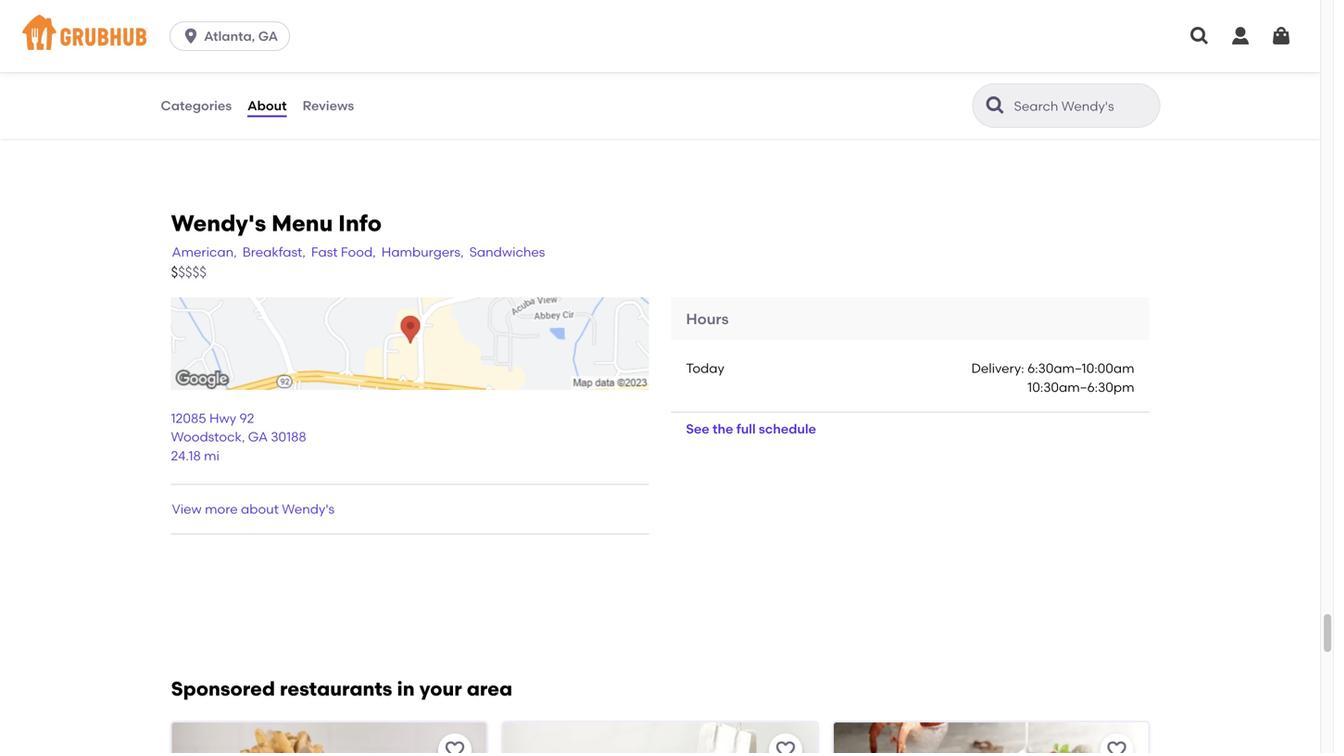 Task type: vqa. For each thing, say whether or not it's contained in the screenshot.
fees
no



Task type: locate. For each thing, give the bounding box(es) containing it.
delicious
[[446, 19, 501, 34]]

sides & more
[[160, 16, 241, 31]]

the left next
[[496, 37, 516, 53]]

full
[[736, 421, 756, 437]]

ga right ,
[[248, 429, 268, 445]]

2 save this restaurant button from the left
[[769, 734, 802, 753]]

svg image inside atlanta, ga button
[[182, 27, 200, 45]]

2 horizontal spatial save this restaurant image
[[1106, 739, 1128, 753]]

1 horizontal spatial orange
[[504, 19, 550, 34]]

0 horizontal spatial save this restaurant button
[[438, 734, 471, 753]]

wendy's menu info
[[171, 210, 382, 237]]

the inside "button"
[[713, 421, 733, 437]]

search icon image
[[984, 95, 1007, 117]]

orange
[[349, 19, 394, 34], [504, 19, 550, 34]]

pure
[[384, 0, 413, 15]]

$
[[171, 264, 178, 281]]

1 vertical spatial wendy's
[[282, 501, 335, 517]]

save this restaurant button for morton's the steakhouse #1119 logo
[[1100, 734, 1134, 753]]

1 vertical spatial the
[[713, 421, 733, 437]]

more
[[209, 16, 241, 31]]

1 horizontal spatial the
[[713, 421, 733, 437]]

3 save this restaurant button from the left
[[1100, 734, 1134, 753]]

menu
[[272, 210, 333, 237]]

the left full
[[713, 421, 733, 437]]

ga right atlanta,
[[258, 28, 278, 44]]

2 horizontal spatial save this restaurant button
[[1100, 734, 1134, 753]]

orange up next
[[504, 19, 550, 34]]

1 vertical spatial ga
[[248, 429, 268, 445]]

1 save this restaurant button from the left
[[438, 734, 471, 753]]

juice
[[349, 37, 378, 53]]

6:30am–10:00am
[[1027, 361, 1134, 376]]

see
[[686, 421, 709, 437]]

juice.
[[397, 19, 430, 34]]

woodstock
[[171, 429, 242, 445]]

save this restaurant button for the hard rock cafe logo
[[438, 734, 471, 753]]

sponsored
[[171, 677, 275, 701]]

categories
[[161, 98, 232, 113]]

svg image left svg icon
[[1189, 25, 1211, 47]]

100%
[[349, 0, 381, 15]]

your
[[419, 677, 462, 701]]

1 horizontal spatial save this restaurant button
[[769, 734, 802, 753]]

atlanta, ga button
[[170, 21, 298, 51]]

reviews button
[[302, 72, 355, 139]]

sandwiches
[[469, 244, 545, 260]]

save this restaurant image
[[444, 739, 466, 753], [775, 739, 797, 753], [1106, 739, 1128, 753]]

more
[[205, 501, 238, 517]]

best
[[550, 37, 577, 53]]

0 horizontal spatial orange
[[349, 19, 394, 34]]

0 vertical spatial ga
[[258, 28, 278, 44]]

92
[[239, 410, 254, 426]]

24.18
[[171, 448, 201, 464]]

12085 hwy 92 woodstock , ga 30188 24.18 mi
[[171, 410, 306, 464]]

wendy's up american,
[[171, 210, 266, 237]]

info
[[338, 210, 382, 237]]

1 save this restaurant image from the left
[[444, 739, 466, 753]]

0 horizontal spatial save this restaurant image
[[444, 739, 466, 753]]

the inside 100% pure squeezed pasteurized orange juice. a delicious orange juice with a taste that's the next best thing to fresh squeezed.
[[496, 37, 516, 53]]

3 save this restaurant image from the left
[[1106, 739, 1128, 753]]

atlanta,
[[204, 28, 255, 44]]

save this restaurant button
[[438, 734, 471, 753], [769, 734, 802, 753], [1100, 734, 1134, 753]]

wendy's right about
[[282, 501, 335, 517]]

100% pure squeezed pasteurized orange juice. a delicious orange juice with a taste that's the next best thing to fresh squeezed.
[[349, 0, 577, 72]]

food,
[[341, 244, 376, 260]]

breakfast, button
[[242, 242, 307, 263]]

save this restaurant image for the hard rock cafe logo
[[444, 739, 466, 753]]

1 horizontal spatial save this restaurant image
[[775, 739, 797, 753]]

delivery: 6:30am–10:00am 10:30am–6:30pm
[[971, 361, 1134, 395]]

ga
[[258, 28, 278, 44], [248, 429, 268, 445]]

12085
[[171, 410, 206, 426]]

hours
[[686, 310, 729, 328]]

view
[[172, 501, 202, 517]]

100% pure squeezed pasteurized orange juice. a delicious orange juice with a taste that's the next best thing to fresh squeezed. button
[[338, 0, 738, 81]]

svg image right svg icon
[[1270, 25, 1292, 47]]

0 vertical spatial wendy's
[[171, 210, 266, 237]]

2 save this restaurant image from the left
[[775, 739, 797, 753]]

save this restaurant image for morton's the steakhouse #1119 logo
[[1106, 739, 1128, 753]]

a
[[433, 19, 443, 34]]

morton's the steakhouse #1119 logo image
[[834, 723, 1148, 753]]

wendy's
[[171, 210, 266, 237], [282, 501, 335, 517]]

10:30am–6:30pm
[[1028, 379, 1134, 395]]

orange down 100% on the top
[[349, 19, 394, 34]]

about
[[241, 501, 279, 517]]

1 orange from the left
[[349, 19, 394, 34]]

0 horizontal spatial the
[[496, 37, 516, 53]]

sponsored restaurants in your area
[[171, 677, 512, 701]]

view more about wendy's
[[172, 501, 335, 517]]

the
[[496, 37, 516, 53], [713, 421, 733, 437]]

0 vertical spatial the
[[496, 37, 516, 53]]

0 horizontal spatial svg image
[[182, 27, 200, 45]]

svg image
[[1189, 25, 1211, 47], [1270, 25, 1292, 47], [182, 27, 200, 45]]

that's
[[458, 37, 493, 53]]

american, breakfast, fast food, hamburgers, sandwiches
[[172, 244, 545, 260]]

svg image left more
[[182, 27, 200, 45]]



Task type: describe. For each thing, give the bounding box(es) containing it.
fast food, button
[[310, 242, 377, 263]]

see the full schedule button
[[671, 413, 831, 446]]

delivery:
[[971, 361, 1024, 376]]

reviews
[[303, 98, 354, 113]]

ga inside '12085 hwy 92 woodstock , ga 30188 24.18 mi'
[[248, 429, 268, 445]]

hwy
[[209, 410, 236, 426]]

fresh
[[400, 56, 431, 72]]

main navigation navigation
[[0, 0, 1320, 72]]

0 horizontal spatial wendy's
[[171, 210, 266, 237]]

about
[[248, 98, 287, 113]]

$$$$$
[[171, 264, 207, 281]]

squeezed.
[[434, 56, 498, 72]]

to
[[384, 56, 397, 72]]

sides
[[160, 16, 193, 31]]

a
[[411, 37, 420, 53]]

save this restaurant image for ihop logo
[[775, 739, 797, 753]]

squeezed
[[416, 0, 476, 15]]

hamburgers, button
[[381, 242, 465, 263]]

ihop logo image
[[503, 723, 817, 753]]

30188
[[271, 429, 306, 445]]

Search Wendy's search field
[[1012, 97, 1154, 115]]

fast
[[311, 244, 338, 260]]

thing
[[349, 56, 381, 72]]

see the full schedule
[[686, 421, 816, 437]]

area
[[467, 677, 512, 701]]

atlanta, ga
[[204, 28, 278, 44]]

next
[[520, 37, 547, 53]]

today
[[686, 361, 724, 376]]

ga inside atlanta, ga button
[[258, 28, 278, 44]]

with
[[382, 37, 408, 53]]

in
[[397, 677, 415, 701]]

american,
[[172, 244, 237, 260]]

simply orange® juice image
[[599, 0, 738, 81]]

svg image
[[1229, 25, 1252, 47]]

categories button
[[160, 72, 233, 139]]

hard rock cafe logo image
[[172, 723, 486, 753]]

restaurants
[[280, 677, 392, 701]]

save this restaurant button for ihop logo
[[769, 734, 802, 753]]

breakfast,
[[242, 244, 306, 260]]

sandwiches button
[[468, 242, 546, 263]]

mi
[[204, 448, 220, 464]]

about button
[[247, 72, 288, 139]]

&
[[196, 16, 206, 31]]

schedule
[[759, 421, 816, 437]]

taste
[[423, 37, 455, 53]]

1 horizontal spatial wendy's
[[282, 501, 335, 517]]

1 horizontal spatial svg image
[[1189, 25, 1211, 47]]

hamburgers,
[[382, 244, 464, 260]]

american, button
[[171, 242, 238, 263]]

,
[[242, 429, 245, 445]]

2 orange from the left
[[504, 19, 550, 34]]

pasteurized
[[479, 0, 553, 15]]

2 horizontal spatial svg image
[[1270, 25, 1292, 47]]



